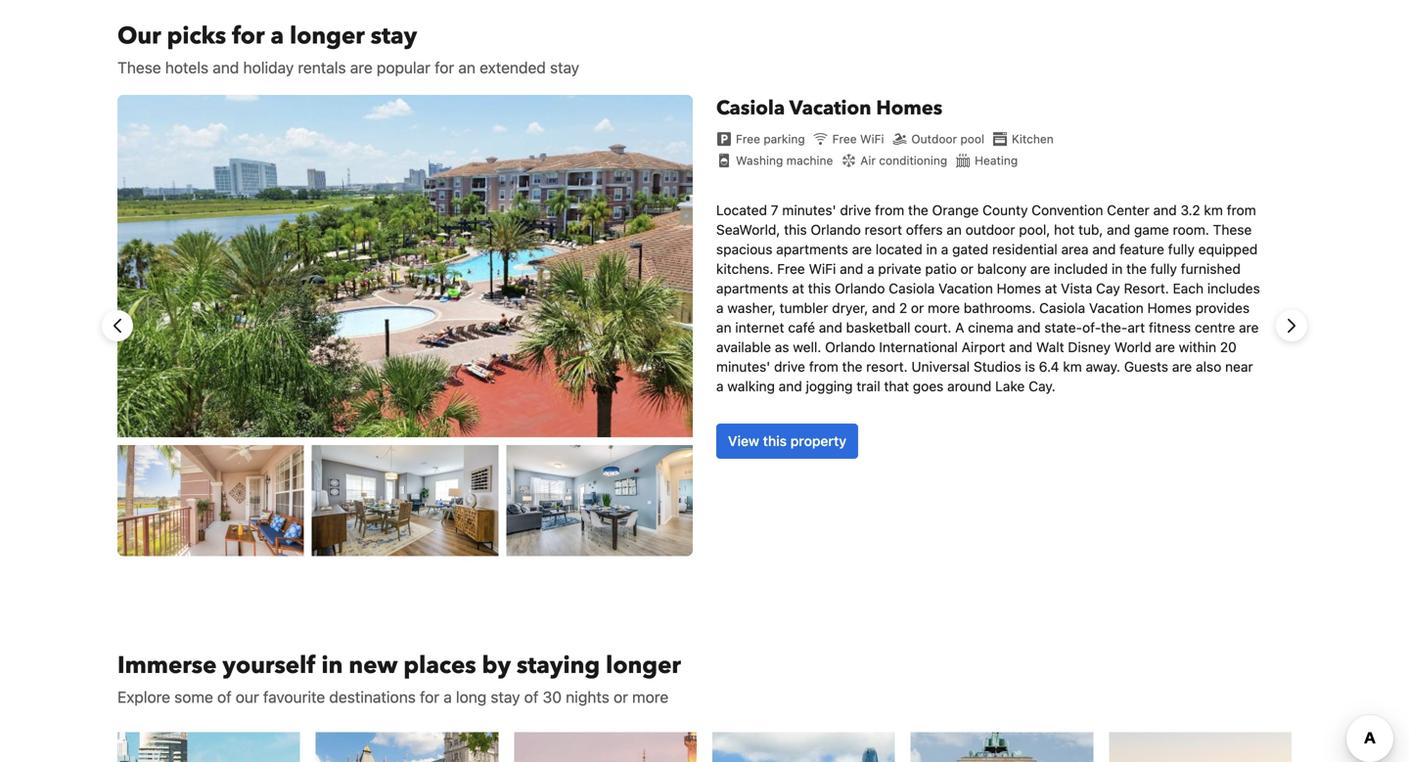 Task type: describe. For each thing, give the bounding box(es) containing it.
vista
[[1061, 280, 1092, 297]]

explore
[[117, 688, 170, 707]]

cay
[[1096, 280, 1120, 297]]

washing
[[736, 154, 783, 167]]

a left walking
[[716, 378, 724, 394]]

by
[[482, 650, 511, 682]]

heating
[[975, 154, 1018, 167]]

washing machine
[[736, 154, 833, 167]]

art
[[1128, 320, 1145, 336]]

2 vertical spatial orlando
[[825, 339, 875, 355]]

pool,
[[1019, 222, 1050, 238]]

goes
[[913, 378, 944, 394]]

is
[[1025, 359, 1035, 375]]

disney
[[1068, 339, 1111, 355]]

0 vertical spatial in
[[926, 241, 937, 257]]

fitness
[[1149, 320, 1191, 336]]

2 of from the left
[[524, 688, 539, 707]]

rentals
[[298, 58, 346, 77]]

picks
[[167, 20, 226, 52]]

trail
[[856, 378, 880, 394]]

each
[[1173, 280, 1204, 297]]

our
[[117, 20, 161, 52]]

0 horizontal spatial drive
[[774, 359, 805, 375]]

seaworld,
[[716, 222, 780, 238]]

internet
[[735, 320, 784, 336]]

and up is
[[1009, 339, 1033, 355]]

resort.
[[1124, 280, 1169, 297]]

available
[[716, 339, 771, 355]]

international
[[879, 339, 958, 355]]

are down within
[[1172, 359, 1192, 375]]

view this property button
[[716, 424, 858, 459]]

resort.
[[866, 359, 908, 375]]

hot
[[1054, 222, 1075, 238]]

1 vertical spatial orlando
[[835, 280, 885, 297]]

of-
[[1082, 320, 1101, 336]]

and down center
[[1107, 222, 1130, 238]]

furnished
[[1181, 261, 1241, 277]]

0 vertical spatial homes
[[876, 95, 943, 122]]

around
[[947, 378, 991, 394]]

orange
[[932, 202, 979, 218]]

located
[[876, 241, 923, 257]]

1 vertical spatial vacation
[[938, 280, 993, 297]]

as
[[775, 339, 789, 355]]

staying
[[517, 650, 600, 682]]

outdoor pool
[[911, 132, 984, 146]]

walt
[[1036, 339, 1064, 355]]

and down tub,
[[1092, 241, 1116, 257]]

favourite
[[263, 688, 325, 707]]

hong kong landscape image
[[712, 733, 895, 762]]

café
[[788, 320, 815, 336]]

view this property
[[728, 433, 846, 449]]

holiday
[[243, 58, 294, 77]]

a left private
[[867, 261, 874, 277]]

longer inside immerse yourself in new places by staying longer explore some of our favourite destinations for a long stay of 30 nights or more
[[606, 650, 681, 682]]

feature
[[1120, 241, 1164, 257]]

also
[[1196, 359, 1221, 375]]

court.
[[914, 320, 952, 336]]

are inside our picks for a longer stay these hotels and holiday rentals are popular for an extended stay
[[350, 58, 373, 77]]

for inside immerse yourself in new places by staying longer explore some of our favourite destinations for a long stay of 30 nights or more
[[420, 688, 439, 707]]

balcony
[[977, 261, 1027, 277]]

convention
[[1032, 202, 1103, 218]]

free parking
[[736, 132, 805, 146]]

hotels
[[165, 58, 209, 77]]

0 vertical spatial the
[[908, 202, 928, 218]]

0 horizontal spatial from
[[809, 359, 838, 375]]

pool
[[960, 132, 984, 146]]

air conditioning
[[860, 154, 947, 167]]

1 of from the left
[[217, 688, 232, 707]]

1 horizontal spatial casiola
[[889, 280, 935, 297]]

a up 'patio'
[[941, 241, 948, 257]]

2
[[899, 300, 907, 316]]

located
[[716, 202, 767, 218]]

and inside our picks for a longer stay these hotels and holiday rentals are popular for an extended stay
[[213, 58, 239, 77]]

cinema
[[968, 320, 1013, 336]]

are down the residential
[[1030, 261, 1050, 277]]

1 vertical spatial an
[[947, 222, 962, 238]]

destinations
[[329, 688, 416, 707]]

equipped
[[1198, 241, 1258, 257]]

stay inside immerse yourself in new places by staying longer explore some of our favourite destinations for a long stay of 30 nights or more
[[491, 688, 520, 707]]

provides
[[1195, 300, 1250, 316]]

2 horizontal spatial from
[[1227, 202, 1256, 218]]

nights
[[566, 688, 609, 707]]

immerse
[[117, 650, 217, 682]]

free for free parking
[[736, 132, 760, 146]]

conditioning
[[879, 154, 947, 167]]

0 vertical spatial fully
[[1168, 241, 1195, 257]]

dubai landscape image
[[117, 733, 300, 762]]

bathrooms.
[[964, 300, 1036, 316]]

universal
[[911, 359, 970, 375]]

studios
[[974, 359, 1021, 375]]

and up walt at the top of the page
[[1017, 320, 1041, 336]]

2 vertical spatial an
[[716, 320, 732, 336]]

outdoor
[[911, 132, 957, 146]]

outdoor
[[965, 222, 1015, 238]]

area
[[1061, 241, 1089, 257]]

a inside our picks for a longer stay these hotels and holiday rentals are popular for an extended stay
[[271, 20, 284, 52]]

0 vertical spatial casiola
[[716, 95, 785, 122]]

1 horizontal spatial minutes'
[[782, 202, 836, 218]]

long
[[456, 688, 487, 707]]

patio
[[925, 261, 957, 277]]

a inside immerse yourself in new places by staying longer explore some of our favourite destinations for a long stay of 30 nights or more
[[443, 688, 452, 707]]

longer inside our picks for a longer stay these hotels and holiday rentals are popular for an extended stay
[[290, 20, 365, 52]]

free wifi
[[832, 132, 884, 146]]

state-
[[1044, 320, 1082, 336]]

county
[[982, 202, 1028, 218]]

london landscape image
[[316, 733, 498, 762]]

and left 2
[[872, 300, 895, 316]]

immerse yourself in new places by staying longer explore some of our favourite destinations for a long stay of 30 nights or more
[[117, 650, 681, 707]]



Task type: vqa. For each thing, say whether or not it's contained in the screenshot.
sixth away from left
no



Task type: locate. For each thing, give the bounding box(es) containing it.
0 horizontal spatial homes
[[876, 95, 943, 122]]

1 horizontal spatial at
[[1045, 280, 1057, 297]]

are down the provides
[[1239, 320, 1259, 336]]

2 vertical spatial or
[[614, 688, 628, 707]]

1 vertical spatial fully
[[1151, 261, 1177, 277]]

these up equipped
[[1213, 222, 1252, 238]]

drive up the resort
[[840, 202, 871, 218]]

0 vertical spatial an
[[458, 58, 476, 77]]

0 horizontal spatial vacation
[[789, 95, 871, 122]]

a up the holiday
[[271, 20, 284, 52]]

0 horizontal spatial free
[[736, 132, 760, 146]]

vacation up free wifi
[[789, 95, 871, 122]]

an down orange
[[947, 222, 962, 238]]

0 vertical spatial wifi
[[860, 132, 884, 146]]

1 vertical spatial casiola
[[889, 280, 935, 297]]

spacious
[[716, 241, 773, 257]]

in inside immerse yourself in new places by staying longer explore some of our favourite destinations for a long stay of 30 nights or more
[[321, 650, 343, 682]]

a
[[955, 320, 964, 336]]

0 vertical spatial km
[[1204, 202, 1223, 218]]

0 horizontal spatial at
[[792, 280, 804, 297]]

0 horizontal spatial an
[[458, 58, 476, 77]]

of left 30 on the bottom of the page
[[524, 688, 539, 707]]

well.
[[793, 339, 821, 355]]

2 vertical spatial casiola
[[1039, 300, 1085, 316]]

2 horizontal spatial in
[[1112, 261, 1123, 277]]

1 vertical spatial or
[[911, 300, 924, 316]]

0 vertical spatial for
[[232, 20, 265, 52]]

wifi up 'tumbler'
[[809, 261, 836, 277]]

2 horizontal spatial the
[[1126, 261, 1147, 277]]

washer,
[[727, 300, 776, 316]]

homes
[[876, 95, 943, 122], [997, 280, 1041, 297], [1147, 300, 1192, 316]]

free for free wifi
[[832, 132, 857, 146]]

airport
[[962, 339, 1005, 355]]

or inside immerse yourself in new places by staying longer explore some of our favourite destinations for a long stay of 30 nights or more
[[614, 688, 628, 707]]

that
[[884, 378, 909, 394]]

1 horizontal spatial or
[[911, 300, 924, 316]]

property
[[790, 433, 846, 449]]

1 at from the left
[[792, 280, 804, 297]]

km right the 6.4 on the top of the page
[[1063, 359, 1082, 375]]

these
[[117, 58, 161, 77], [1213, 222, 1252, 238]]

an left extended
[[458, 58, 476, 77]]

0 horizontal spatial casiola
[[716, 95, 785, 122]]

or right 'nights'
[[614, 688, 628, 707]]

homes up 'outdoor'
[[876, 95, 943, 122]]

1 horizontal spatial longer
[[606, 650, 681, 682]]

0 vertical spatial vacation
[[789, 95, 871, 122]]

more inside immerse yourself in new places by staying longer explore some of our favourite destinations for a long stay of 30 nights or more
[[632, 688, 669, 707]]

1 vertical spatial wifi
[[809, 261, 836, 277]]

more up court.
[[928, 300, 960, 316]]

0 horizontal spatial longer
[[290, 20, 365, 52]]

for down places
[[420, 688, 439, 707]]

or
[[961, 261, 974, 277], [911, 300, 924, 316], [614, 688, 628, 707]]

or right 2
[[911, 300, 924, 316]]

fully
[[1168, 241, 1195, 257], [1151, 261, 1177, 277]]

from up the resort
[[875, 202, 904, 218]]

free inside located 7 minutes' drive from the orange county convention center and 3.2 km from seaworld, this orlando resort offers an outdoor pool, hot tub, and game room. these spacious apartments are located in a gated residential area and feature fully equipped kitchens.  free wifi and a private patio or balcony are included in the fully furnished apartments at this orlando casiola vacation homes at vista cay resort. each includes a washer, tumbler dryer, and 2 or more bathrooms.  casiola vacation homes provides an internet café and basketball court. a cinema and state-of-the-art fitness centre are available as well.  orlando international airport and walt disney world are within 20 minutes' drive from the resort. universal studios is 6.4 km away. guests are also near a walking and jogging trail that goes around lake cay.
[[777, 261, 805, 277]]

1 vertical spatial this
[[808, 280, 831, 297]]

1 vertical spatial more
[[632, 688, 669, 707]]

popular
[[377, 58, 431, 77]]

1 horizontal spatial vacation
[[938, 280, 993, 297]]

longer
[[290, 20, 365, 52], [606, 650, 681, 682]]

from
[[875, 202, 904, 218], [1227, 202, 1256, 218], [809, 359, 838, 375]]

these inside our picks for a longer stay these hotels and holiday rentals are popular for an extended stay
[[117, 58, 161, 77]]

1 horizontal spatial free
[[777, 261, 805, 277]]

1 vertical spatial minutes'
[[716, 359, 770, 375]]

new
[[349, 650, 398, 682]]

0 horizontal spatial or
[[614, 688, 628, 707]]

apartments down 7
[[776, 241, 848, 257]]

0 vertical spatial this
[[784, 222, 807, 238]]

0 vertical spatial more
[[928, 300, 960, 316]]

0 vertical spatial drive
[[840, 202, 871, 218]]

2 horizontal spatial casiola
[[1039, 300, 1085, 316]]

game
[[1134, 222, 1169, 238]]

2 vertical spatial for
[[420, 688, 439, 707]]

for
[[232, 20, 265, 52], [435, 58, 454, 77], [420, 688, 439, 707]]

centre
[[1195, 320, 1235, 336]]

this inside button
[[763, 433, 787, 449]]

more inside located 7 minutes' drive from the orange county convention center and 3.2 km from seaworld, this orlando resort offers an outdoor pool, hot tub, and game room. these spacious apartments are located in a gated residential area and feature fully equipped kitchens.  free wifi and a private patio or balcony are included in the fully furnished apartments at this orlando casiola vacation homes at vista cay resort. each includes a washer, tumbler dryer, and 2 or more bathrooms.  casiola vacation homes provides an internet café and basketball court. a cinema and state-of-the-art fitness centre are available as well.  orlando international airport and walt disney world are within 20 minutes' drive from the resort. universal studios is 6.4 km away. guests are also near a walking and jogging trail that goes around lake cay.
[[928, 300, 960, 316]]

drive down as
[[774, 359, 805, 375]]

more right 'nights'
[[632, 688, 669, 707]]

and down dryer,
[[819, 320, 842, 336]]

more
[[928, 300, 960, 316], [632, 688, 669, 707]]

1 horizontal spatial wifi
[[860, 132, 884, 146]]

1 horizontal spatial km
[[1204, 202, 1223, 218]]

the up offers
[[908, 202, 928, 218]]

2 horizontal spatial free
[[832, 132, 857, 146]]

0 vertical spatial these
[[117, 58, 161, 77]]

1 vertical spatial km
[[1063, 359, 1082, 375]]

view
[[728, 433, 759, 449]]

minutes' down available
[[716, 359, 770, 375]]

at up 'tumbler'
[[792, 280, 804, 297]]

0 vertical spatial or
[[961, 261, 974, 277]]

0 horizontal spatial minutes'
[[716, 359, 770, 375]]

free up washing
[[736, 132, 760, 146]]

2 horizontal spatial an
[[947, 222, 962, 238]]

a
[[271, 20, 284, 52], [941, 241, 948, 257], [867, 261, 874, 277], [716, 300, 724, 316], [716, 378, 724, 394], [443, 688, 452, 707]]

30
[[543, 688, 562, 707]]

homes up fitness
[[1147, 300, 1192, 316]]

tumbler
[[780, 300, 828, 316]]

berlin landscape image
[[911, 733, 1093, 762]]

room.
[[1173, 222, 1209, 238]]

the
[[908, 202, 928, 218], [1126, 261, 1147, 277], [842, 359, 863, 375]]

1 horizontal spatial drive
[[840, 202, 871, 218]]

an inside our picks for a longer stay these hotels and holiday rentals are popular for an extended stay
[[458, 58, 476, 77]]

jogging
[[806, 378, 853, 394]]

2 horizontal spatial vacation
[[1089, 300, 1144, 316]]

0 horizontal spatial these
[[117, 58, 161, 77]]

are
[[350, 58, 373, 77], [852, 241, 872, 257], [1030, 261, 1050, 277], [1239, 320, 1259, 336], [1155, 339, 1175, 355], [1172, 359, 1192, 375]]

0 vertical spatial minutes'
[[782, 202, 836, 218]]

0 horizontal spatial of
[[217, 688, 232, 707]]

world
[[1114, 339, 1151, 355]]

1 vertical spatial homes
[[997, 280, 1041, 297]]

apartments up washer,
[[716, 280, 788, 297]]

vacation
[[789, 95, 871, 122], [938, 280, 993, 297], [1089, 300, 1144, 316]]

1 horizontal spatial stay
[[491, 688, 520, 707]]

and left jogging
[[779, 378, 802, 394]]

casiola up 2
[[889, 280, 935, 297]]

this right seaworld,
[[784, 222, 807, 238]]

7
[[771, 202, 778, 218]]

and right hotels
[[213, 58, 239, 77]]

0 horizontal spatial stay
[[371, 20, 417, 52]]

of left our in the bottom left of the page
[[217, 688, 232, 707]]

1 horizontal spatial the
[[908, 202, 928, 218]]

stay down by
[[491, 688, 520, 707]]

are down fitness
[[1155, 339, 1175, 355]]

resort
[[865, 222, 902, 238]]

0 vertical spatial apartments
[[776, 241, 848, 257]]

2 vertical spatial the
[[842, 359, 863, 375]]

stay right extended
[[550, 58, 579, 77]]

wifi inside located 7 minutes' drive from the orange county convention center and 3.2 km from seaworld, this orlando resort offers an outdoor pool, hot tub, and game room. these spacious apartments are located in a gated residential area and feature fully equipped kitchens.  free wifi and a private patio or balcony are included in the fully furnished apartments at this orlando casiola vacation homes at vista cay resort. each includes a washer, tumbler dryer, and 2 or more bathrooms.  casiola vacation homes provides an internet café and basketball court. a cinema and state-of-the-art fitness centre are available as well.  orlando international airport and walt disney world are within 20 minutes' drive from the resort. universal studios is 6.4 km away. guests are also near a walking and jogging trail that goes around lake cay.
[[809, 261, 836, 277]]

0 vertical spatial orlando
[[811, 222, 861, 238]]

orlando down basketball
[[825, 339, 875, 355]]

drive
[[840, 202, 871, 218], [774, 359, 805, 375]]

6.4
[[1039, 359, 1059, 375]]

longer up rentals
[[290, 20, 365, 52]]

2 vertical spatial in
[[321, 650, 343, 682]]

air
[[860, 154, 876, 167]]

away.
[[1086, 359, 1120, 375]]

guests
[[1124, 359, 1168, 375]]

this right view
[[763, 433, 787, 449]]

at left the vista
[[1045, 280, 1057, 297]]

1 vertical spatial stay
[[550, 58, 579, 77]]

stay up popular on the left of the page
[[371, 20, 417, 52]]

from up jogging
[[809, 359, 838, 375]]

dryer,
[[832, 300, 868, 316]]

1 horizontal spatial in
[[926, 241, 937, 257]]

cay.
[[1029, 378, 1056, 394]]

stay
[[371, 20, 417, 52], [550, 58, 579, 77], [491, 688, 520, 707]]

2 horizontal spatial stay
[[550, 58, 579, 77]]

1 horizontal spatial of
[[524, 688, 539, 707]]

wifi up air
[[860, 132, 884, 146]]

are right rentals
[[350, 58, 373, 77]]

2 vertical spatial this
[[763, 433, 787, 449]]

1 vertical spatial these
[[1213, 222, 1252, 238]]

1 vertical spatial for
[[435, 58, 454, 77]]

kitchens.
[[716, 261, 773, 277]]

for up the holiday
[[232, 20, 265, 52]]

fully up resort. on the right
[[1151, 261, 1177, 277]]

in down offers
[[926, 241, 937, 257]]

parking
[[764, 132, 805, 146]]

minutes' right 7
[[782, 202, 836, 218]]

0 horizontal spatial in
[[321, 650, 343, 682]]

1 vertical spatial the
[[1126, 261, 1147, 277]]

1 horizontal spatial more
[[928, 300, 960, 316]]

0 vertical spatial longer
[[290, 20, 365, 52]]

casiola vacation homes
[[716, 95, 943, 122]]

0 horizontal spatial wifi
[[809, 261, 836, 277]]

free down casiola vacation homes
[[832, 132, 857, 146]]

istanbul landscape image
[[514, 733, 697, 762]]

places
[[404, 650, 476, 682]]

0 vertical spatial stay
[[371, 20, 417, 52]]

within
[[1179, 339, 1216, 355]]

casiola up state-
[[1039, 300, 1085, 316]]

an up available
[[716, 320, 732, 336]]

in left new at the bottom of the page
[[321, 650, 343, 682]]

an
[[458, 58, 476, 77], [947, 222, 962, 238], [716, 320, 732, 336]]

the up trail
[[842, 359, 863, 375]]

some
[[174, 688, 213, 707]]

0 horizontal spatial km
[[1063, 359, 1082, 375]]

our picks for a longer stay these hotels and holiday rentals are popular for an extended stay
[[117, 20, 579, 77]]

kitchen
[[1012, 132, 1054, 146]]

0 horizontal spatial the
[[842, 359, 863, 375]]

lisbon landscape image
[[1109, 733, 1292, 762]]

in up cay
[[1112, 261, 1123, 277]]

homes down the balcony
[[997, 280, 1041, 297]]

from up equipped
[[1227, 202, 1256, 218]]

machine
[[786, 154, 833, 167]]

2 vertical spatial vacation
[[1089, 300, 1144, 316]]

and up "game"
[[1153, 202, 1177, 218]]

these down "our"
[[117, 58, 161, 77]]

orlando left the resort
[[811, 222, 861, 238]]

vacation down 'patio'
[[938, 280, 993, 297]]

are down the resort
[[852, 241, 872, 257]]

casiola up free parking
[[716, 95, 785, 122]]

2 horizontal spatial or
[[961, 261, 974, 277]]

lake
[[995, 378, 1025, 394]]

fully down room. at the right of the page
[[1168, 241, 1195, 257]]

0 horizontal spatial more
[[632, 688, 669, 707]]

walking
[[727, 378, 775, 394]]

in
[[926, 241, 937, 257], [1112, 261, 1123, 277], [321, 650, 343, 682]]

located 7 minutes' drive from the orange county convention center and 3.2 km from seaworld, this orlando resort offers an outdoor pool, hot tub, and game room. these spacious apartments are located in a gated residential area and feature fully equipped kitchens.  free wifi and a private patio or balcony are included in the fully furnished apartments at this orlando casiola vacation homes at vista cay resort. each includes a washer, tumbler dryer, and 2 or more bathrooms.  casiola vacation homes provides an internet café and basketball court. a cinema and state-of-the-art fitness centre are available as well.  orlando international airport and walt disney world are within 20 minutes' drive from the resort. universal studios is 6.4 km away. guests are also near a walking and jogging trail that goes around lake cay.
[[716, 202, 1260, 394]]

2 horizontal spatial homes
[[1147, 300, 1192, 316]]

a left washer,
[[716, 300, 724, 316]]

orlando
[[811, 222, 861, 238], [835, 280, 885, 297], [825, 339, 875, 355]]

our
[[236, 688, 259, 707]]

this up 'tumbler'
[[808, 280, 831, 297]]

vacation up the-
[[1089, 300, 1144, 316]]

2 vertical spatial homes
[[1147, 300, 1192, 316]]

1 horizontal spatial from
[[875, 202, 904, 218]]

extended
[[480, 58, 546, 77]]

longer up 'nights'
[[606, 650, 681, 682]]

1 horizontal spatial an
[[716, 320, 732, 336]]

km right 3.2
[[1204, 202, 1223, 218]]

for right popular on the left of the page
[[435, 58, 454, 77]]

a left long
[[443, 688, 452, 707]]

apartments
[[776, 241, 848, 257], [716, 280, 788, 297]]

included
[[1054, 261, 1108, 277]]

minutes'
[[782, 202, 836, 218], [716, 359, 770, 375]]

1 vertical spatial in
[[1112, 261, 1123, 277]]

tub,
[[1078, 222, 1103, 238]]

1 vertical spatial drive
[[774, 359, 805, 375]]

1 vertical spatial longer
[[606, 650, 681, 682]]

1 vertical spatial apartments
[[716, 280, 788, 297]]

or down gated
[[961, 261, 974, 277]]

residential
[[992, 241, 1058, 257]]

and up dryer,
[[840, 261, 863, 277]]

1 horizontal spatial homes
[[997, 280, 1041, 297]]

the down feature
[[1126, 261, 1147, 277]]

of
[[217, 688, 232, 707], [524, 688, 539, 707]]

wifi
[[860, 132, 884, 146], [809, 261, 836, 277]]

the-
[[1101, 320, 1128, 336]]

1 horizontal spatial these
[[1213, 222, 1252, 238]]

free up 'tumbler'
[[777, 261, 805, 277]]

2 at from the left
[[1045, 280, 1057, 297]]

orlando up dryer,
[[835, 280, 885, 297]]

2 vertical spatial stay
[[491, 688, 520, 707]]

these inside located 7 minutes' drive from the orange county convention center and 3.2 km from seaworld, this orlando resort offers an outdoor pool, hot tub, and game room. these spacious apartments are located in a gated residential area and feature fully equipped kitchens.  free wifi and a private patio or balcony are included in the fully furnished apartments at this orlando casiola vacation homes at vista cay resort. each includes a washer, tumbler dryer, and 2 or more bathrooms.  casiola vacation homes provides an internet café and basketball court. a cinema and state-of-the-art fitness centre are available as well.  orlando international airport and walt disney world are within 20 minutes' drive from the resort. universal studios is 6.4 km away. guests are also near a walking and jogging trail that goes around lake cay.
[[1213, 222, 1252, 238]]



